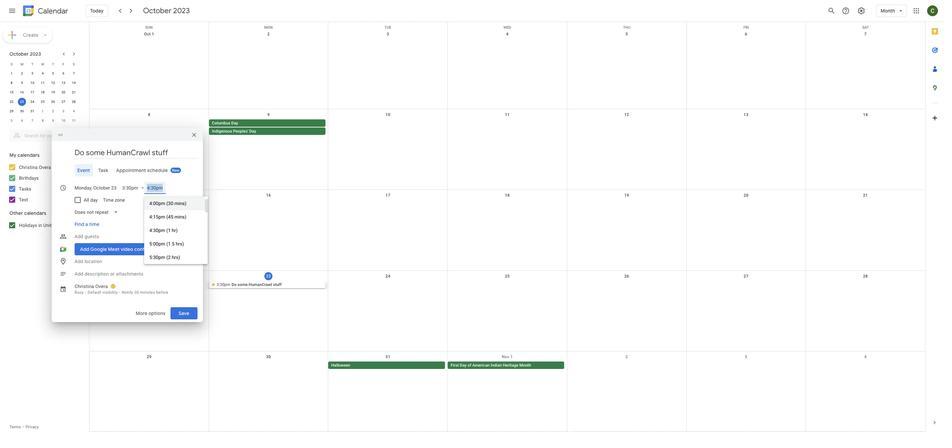 Task type: describe. For each thing, give the bounding box(es) containing it.
busy
[[75, 290, 84, 295]]

1 horizontal spatial 2023
[[173, 6, 190, 16]]

2 s from the left
[[73, 62, 75, 66]]

0 horizontal spatial 2023
[[30, 51, 41, 57]]

default visibility
[[88, 290, 118, 295]]

23, today element
[[18, 98, 26, 106]]

31 element
[[28, 107, 36, 116]]

5:30pm (2 hrs) option
[[144, 251, 205, 264]]

nov
[[502, 355, 509, 360]]

november 1 element
[[39, 107, 47, 116]]

27 inside october 2023 grid
[[62, 100, 65, 104]]

calendar
[[38, 6, 68, 16]]

1 horizontal spatial october 2023
[[143, 6, 190, 16]]

oct
[[144, 32, 151, 36]]

indigenous peoples' day button
[[209, 128, 326, 135]]

first
[[451, 363, 459, 368]]

1 vertical spatial christina
[[75, 284, 94, 289]]

1 horizontal spatial 23
[[266, 274, 271, 279]]

states
[[58, 223, 71, 228]]

all
[[84, 198, 89, 203]]

test
[[19, 197, 28, 203]]

8 for sun
[[148, 113, 150, 117]]

1 vertical spatial day
[[249, 129, 256, 134]]

peoples'
[[233, 129, 248, 134]]

4:00pm
[[149, 201, 165, 206]]

attachments
[[116, 272, 143, 277]]

mins) for 4:15pm (45 mins)
[[175, 214, 187, 220]]

calendar heading
[[36, 6, 68, 16]]

holidays in united states
[[19, 223, 71, 228]]

25 element
[[39, 98, 47, 106]]

calendars for other calendars
[[24, 210, 46, 217]]

Start date text field
[[75, 184, 117, 192]]

indian
[[491, 363, 502, 368]]

time zone
[[103, 198, 125, 203]]

17 inside october 2023 grid
[[30, 91, 34, 94]]

oct 1
[[144, 32, 154, 36]]

1 right nov
[[511, 355, 513, 360]]

13 element
[[59, 79, 68, 87]]

columbus day button
[[209, 120, 326, 127]]

my
[[9, 152, 16, 158]]

row containing 23
[[90, 271, 925, 352]]

row group containing 1
[[6, 69, 79, 126]]

calendar element
[[22, 4, 68, 19]]

1 horizontal spatial overa
[[95, 284, 108, 289]]

today button
[[86, 3, 108, 19]]

11 inside row
[[72, 119, 76, 123]]

25 inside grid
[[505, 274, 510, 279]]

hrs) for 5:00pm (1.5 hrs)
[[176, 241, 184, 247]]

row containing 1
[[6, 69, 79, 78]]

9 for sun
[[267, 113, 270, 117]]

row containing s
[[6, 59, 79, 69]]

christina overa inside my calendars list
[[19, 165, 51, 170]]

notify 30 minutes before
[[122, 290, 168, 295]]

4:00pm (30 mins) option
[[144, 197, 205, 210]]

other
[[9, 210, 23, 217]]

first day of american indian heritage month
[[451, 363, 531, 368]]

new element
[[171, 168, 181, 173]]

november 2 element
[[49, 107, 57, 116]]

4:15pm
[[149, 214, 165, 220]]

1 s from the left
[[11, 62, 13, 66]]

today
[[90, 8, 104, 14]]

sun
[[145, 25, 153, 30]]

in
[[38, 223, 42, 228]]

7 for 1
[[73, 72, 75, 75]]

humancrawl
[[249, 283, 272, 287]]

1 horizontal spatial october
[[143, 6, 172, 16]]

Start time text field
[[122, 184, 138, 192]]

minutes
[[140, 290, 155, 295]]

other calendars button
[[1, 208, 84, 219]]

notify
[[122, 290, 133, 295]]

5:00pm (1.5 hrs)
[[149, 241, 184, 247]]

0 horizontal spatial 6
[[21, 119, 23, 123]]

6 for oct 1
[[745, 32, 748, 36]]

november 5 element
[[8, 117, 16, 125]]

nov 1
[[502, 355, 513, 360]]

time
[[89, 222, 99, 228]]

privacy link
[[26, 425, 39, 430]]

add location
[[75, 259, 102, 264]]

add guests button
[[72, 231, 198, 243]]

schedule
[[147, 168, 168, 174]]

4:30pm (1 hr)
[[149, 228, 178, 233]]

23 cell
[[17, 97, 27, 107]]

1 vertical spatial october
[[9, 51, 29, 57]]

terms – privacy
[[9, 425, 39, 430]]

month button
[[877, 3, 907, 19]]

appointment
[[116, 168, 146, 174]]

columbus day indigenous peoples' day
[[212, 121, 256, 134]]

23 inside 23, today element
[[20, 100, 24, 104]]

stuff
[[273, 283, 282, 287]]

27 element
[[59, 98, 68, 106]]

22
[[10, 100, 14, 104]]

guests
[[85, 234, 99, 239]]

12 element
[[49, 79, 57, 87]]

other calendars
[[9, 210, 46, 217]]

first day of american indian heritage month button
[[448, 362, 565, 369]]

End time text field
[[147, 184, 163, 192]]

tasks
[[19, 186, 31, 192]]

terms link
[[9, 425, 21, 430]]

18 element
[[39, 88, 47, 97]]

tab list containing event
[[57, 164, 198, 177]]

find a time button
[[72, 219, 102, 231]]

cell containing columbus day
[[209, 120, 328, 136]]

4:15pm (45 mins) option
[[144, 210, 205, 224]]

1 horizontal spatial tab list
[[926, 22, 944, 414]]

8 for october 2023
[[11, 81, 13, 85]]

1 vertical spatial 27
[[744, 274, 749, 279]]

30 for nov 1
[[266, 355, 271, 360]]

november 9 element
[[49, 117, 57, 125]]

november 4 element
[[70, 107, 78, 116]]

1 vertical spatial 16
[[266, 193, 271, 198]]

18 inside october 2023 grid
[[41, 91, 45, 94]]

w
[[41, 62, 44, 66]]

1 vertical spatial 19
[[624, 193, 629, 198]]

sat
[[863, 25, 869, 30]]

4:30pm
[[149, 228, 165, 233]]

28 inside october 2023 grid
[[72, 100, 76, 104]]

1 up 15 element at the left top of the page
[[11, 72, 13, 75]]

heritage
[[503, 363, 519, 368]]

1 vertical spatial 21
[[863, 193, 868, 198]]

zone
[[115, 198, 125, 203]]

event
[[77, 168, 90, 174]]

indigenous
[[212, 129, 232, 134]]

do
[[232, 283, 237, 287]]

find a time
[[75, 222, 99, 228]]

14 for october 2023
[[72, 81, 76, 85]]

17 element
[[28, 88, 36, 97]]

columbus
[[212, 121, 230, 126]]

31 for nov 1
[[386, 355, 390, 360]]

5 for 1
[[52, 72, 54, 75]]

hr)
[[172, 228, 178, 233]]

end time list box
[[144, 197, 208, 264]]

12 for sun
[[624, 113, 629, 117]]

halloween
[[331, 363, 350, 368]]

description
[[85, 272, 109, 277]]

8 inside row
[[42, 119, 44, 123]]

row containing 5
[[6, 116, 79, 126]]

tue
[[385, 25, 391, 30]]

mins) for 4:00pm (30 mins)
[[175, 201, 187, 206]]

21 inside october 2023 grid
[[72, 91, 76, 94]]

task
[[98, 168, 108, 174]]

4:15pm (45 mins)
[[149, 214, 187, 220]]

day for first
[[460, 363, 467, 368]]

10 element
[[28, 79, 36, 87]]

main drawer image
[[8, 7, 16, 15]]

1 vertical spatial october 2023
[[9, 51, 41, 57]]

my calendars
[[9, 152, 40, 158]]

0 horizontal spatial 5
[[11, 119, 13, 123]]

29 for nov 1
[[147, 355, 152, 360]]

1 vertical spatial 28
[[863, 274, 868, 279]]

november 8 element
[[39, 117, 47, 125]]

privacy
[[26, 425, 39, 430]]

22 element
[[8, 98, 16, 106]]

mon
[[264, 25, 273, 30]]

1 horizontal spatial 18
[[505, 193, 510, 198]]

5:30pm (2 hrs)
[[149, 255, 180, 260]]

1 down 25 element
[[42, 109, 44, 113]]



Task type: vqa. For each thing, say whether or not it's contained in the screenshot.


Task type: locate. For each thing, give the bounding box(es) containing it.
0 vertical spatial 14
[[72, 81, 76, 85]]

1 vertical spatial 13
[[744, 113, 749, 117]]

29 inside october 2023 grid
[[10, 109, 14, 113]]

0 horizontal spatial 8
[[11, 81, 13, 85]]

14 for sun
[[863, 113, 868, 117]]

1 vertical spatial 24
[[386, 274, 390, 279]]

None search field
[[0, 127, 84, 142]]

1 vertical spatial 17
[[386, 193, 390, 198]]

1 horizontal spatial 28
[[863, 274, 868, 279]]

1 vertical spatial –
[[22, 425, 25, 430]]

settings menu image
[[858, 7, 866, 15]]

13
[[62, 81, 65, 85], [744, 113, 749, 117]]

0 vertical spatial 30
[[20, 109, 24, 113]]

2 horizontal spatial 30
[[266, 355, 271, 360]]

0 horizontal spatial overa
[[39, 165, 51, 170]]

Search for people text field
[[14, 130, 73, 142]]

4:00pm (30 mins)
[[149, 201, 187, 206]]

5:00pm (1.5 hrs) option
[[144, 237, 205, 251]]

1 vertical spatial 2023
[[30, 51, 41, 57]]

day inside first day of american indian heritage month button
[[460, 363, 467, 368]]

day for columbus
[[231, 121, 238, 126]]

1 vertical spatial 14
[[863, 113, 868, 117]]

1 vertical spatial christina overa
[[75, 284, 108, 289]]

2 t from the left
[[52, 62, 54, 66]]

day
[[90, 198, 98, 203]]

month inside dropdown button
[[881, 8, 895, 14]]

calendars for my calendars
[[18, 152, 40, 158]]

1 horizontal spatial 19
[[624, 193, 629, 198]]

some
[[238, 283, 248, 287]]

15 up 22
[[10, 91, 14, 94]]

30 inside october 2023 grid
[[20, 109, 24, 113]]

23 up humancrawl
[[266, 274, 271, 279]]

13 inside october 2023 grid
[[62, 81, 65, 85]]

m
[[20, 62, 23, 66]]

0 horizontal spatial s
[[11, 62, 13, 66]]

7 down sat
[[865, 32, 867, 36]]

calendars
[[18, 152, 40, 158], [24, 210, 46, 217]]

10 inside grid
[[386, 113, 390, 117]]

all day
[[84, 198, 98, 203]]

add left location
[[75, 259, 83, 264]]

30 element
[[18, 107, 26, 116]]

create button
[[3, 27, 53, 43]]

grid
[[89, 22, 925, 433]]

october up sun on the top left of the page
[[143, 6, 172, 16]]

october up m
[[9, 51, 29, 57]]

0 horizontal spatial 21
[[72, 91, 76, 94]]

mins) inside "option"
[[175, 201, 187, 206]]

1 vertical spatial 6
[[62, 72, 64, 75]]

15 element
[[8, 88, 16, 97]]

0 vertical spatial 20
[[62, 91, 65, 94]]

21
[[72, 91, 76, 94], [863, 193, 868, 198]]

0 horizontal spatial tab list
[[57, 164, 198, 177]]

1 horizontal spatial s
[[73, 62, 75, 66]]

hrs) right (1.5
[[176, 241, 184, 247]]

0 vertical spatial 18
[[41, 91, 45, 94]]

row containing oct 1
[[90, 29, 925, 110]]

event button
[[75, 164, 93, 177]]

0 horizontal spatial 31
[[30, 109, 34, 113]]

visibility
[[102, 290, 118, 295]]

1
[[152, 32, 154, 36], [11, 72, 13, 75], [42, 109, 44, 113], [511, 355, 513, 360]]

0 horizontal spatial 12
[[51, 81, 55, 85]]

0 horizontal spatial 14
[[72, 81, 76, 85]]

21 element
[[70, 88, 78, 97]]

None field
[[72, 206, 123, 219]]

31
[[30, 109, 34, 113], [386, 355, 390, 360]]

1 horizontal spatial 25
[[505, 274, 510, 279]]

26
[[51, 100, 55, 104], [624, 274, 629, 279]]

19 element
[[49, 88, 57, 97]]

1 horizontal spatial 8
[[42, 119, 44, 123]]

26 element
[[49, 98, 57, 106]]

terms
[[9, 425, 21, 430]]

day left of
[[460, 363, 467, 368]]

mins) right (30
[[175, 201, 187, 206]]

christina overa up birthdays
[[19, 165, 51, 170]]

2023
[[173, 6, 190, 16], [30, 51, 41, 57]]

november 10 element
[[59, 117, 68, 125]]

1 vertical spatial 7
[[73, 72, 75, 75]]

0 horizontal spatial 25
[[41, 100, 45, 104]]

1 horizontal spatial 20
[[744, 193, 749, 198]]

1 t from the left
[[31, 62, 33, 66]]

1 horizontal spatial 15
[[147, 193, 152, 198]]

t left the f
[[52, 62, 54, 66]]

month
[[881, 8, 895, 14], [520, 363, 531, 368]]

14 element
[[70, 79, 78, 87]]

overa
[[39, 165, 51, 170], [95, 284, 108, 289]]

30
[[20, 109, 24, 113], [134, 290, 139, 295], [266, 355, 271, 360]]

0 horizontal spatial october 2023
[[9, 51, 41, 57]]

6 down the f
[[62, 72, 64, 75]]

time zone button
[[100, 194, 128, 206]]

october 2023 up m
[[9, 51, 41, 57]]

row
[[90, 22, 925, 30], [90, 29, 925, 110], [6, 59, 79, 69], [6, 69, 79, 78], [6, 78, 79, 88], [6, 88, 79, 97], [6, 97, 79, 107], [6, 107, 79, 116], [90, 110, 925, 190], [6, 116, 79, 126], [90, 190, 925, 271], [90, 271, 925, 352], [90, 352, 925, 433]]

thu
[[623, 25, 631, 30]]

14 inside grid
[[863, 113, 868, 117]]

day
[[231, 121, 238, 126], [249, 129, 256, 134], [460, 363, 467, 368]]

wed
[[504, 25, 511, 30]]

0 vertical spatial 5
[[626, 32, 628, 36]]

add description or attachments
[[75, 272, 143, 277]]

october 2023
[[143, 6, 190, 16], [9, 51, 41, 57]]

19 inside october 2023 grid
[[51, 91, 55, 94]]

november 3 element
[[59, 107, 68, 116]]

3:30pm do some humancrawl stuff
[[217, 283, 282, 287]]

1 vertical spatial 26
[[624, 274, 629, 279]]

task button
[[95, 164, 111, 177]]

christina up birthdays
[[19, 165, 38, 170]]

10 for sun
[[386, 113, 390, 117]]

0 vertical spatial add
[[75, 234, 83, 239]]

0 horizontal spatial month
[[520, 363, 531, 368]]

1 right oct
[[152, 32, 154, 36]]

6 down 30 element
[[21, 119, 23, 123]]

1 horizontal spatial 17
[[386, 193, 390, 198]]

a
[[85, 222, 88, 228]]

2 vertical spatial 30
[[266, 355, 271, 360]]

9 up 16 element at the top of the page
[[21, 81, 23, 85]]

8
[[11, 81, 13, 85], [148, 113, 150, 117], [42, 119, 44, 123]]

2 horizontal spatial 8
[[148, 113, 150, 117]]

29 element
[[8, 107, 16, 116]]

overa down my calendars dropdown button
[[39, 165, 51, 170]]

row containing 22
[[6, 97, 79, 107]]

appointment schedule
[[116, 168, 168, 174]]

12 inside october 2023 grid
[[51, 81, 55, 85]]

16 element
[[18, 88, 26, 97]]

month right 'settings menu' icon
[[881, 8, 895, 14]]

mins) inside option
[[175, 214, 187, 220]]

9 inside row
[[52, 119, 54, 123]]

0 horizontal spatial 27
[[62, 100, 65, 104]]

1 horizontal spatial day
[[249, 129, 256, 134]]

s left m
[[11, 62, 13, 66]]

tab list
[[926, 22, 944, 414], [57, 164, 198, 177]]

7 inside grid
[[865, 32, 867, 36]]

24
[[30, 100, 34, 104], [386, 274, 390, 279]]

9 up columbus day button
[[267, 113, 270, 117]]

29 for 1
[[10, 109, 14, 113]]

3:30pm
[[217, 283, 230, 287]]

6 for 1
[[62, 72, 64, 75]]

2 add from the top
[[75, 259, 83, 264]]

25
[[41, 100, 45, 104], [505, 274, 510, 279]]

0 horizontal spatial –
[[22, 425, 25, 430]]

(1
[[166, 228, 171, 233]]

26 inside october 2023 grid
[[51, 100, 55, 104]]

calendars up in
[[24, 210, 46, 217]]

hrs) right '(2'
[[172, 255, 180, 260]]

11 for sun
[[505, 113, 510, 117]]

october 2023 grid
[[6, 59, 79, 126]]

0 vertical spatial 11
[[41, 81, 45, 85]]

christina overa up default
[[75, 284, 108, 289]]

– right "start time" text field
[[141, 185, 144, 191]]

calendars right my
[[18, 152, 40, 158]]

0 horizontal spatial 20
[[62, 91, 65, 94]]

7 up 14 element
[[73, 72, 75, 75]]

1 add from the top
[[75, 234, 83, 239]]

11
[[41, 81, 45, 85], [505, 113, 510, 117], [72, 119, 76, 123]]

15 inside october 2023 grid
[[10, 91, 14, 94]]

3 add from the top
[[75, 272, 83, 277]]

row group
[[6, 69, 79, 126]]

(30
[[166, 201, 173, 206]]

11 element
[[39, 79, 47, 87]]

31 up halloween button
[[386, 355, 390, 360]]

2 vertical spatial 5
[[11, 119, 13, 123]]

10 for october 2023
[[30, 81, 34, 85]]

to element
[[141, 185, 144, 191]]

mins)
[[175, 201, 187, 206], [175, 214, 187, 220]]

25 inside october 2023 grid
[[41, 100, 45, 104]]

november 11 element
[[70, 117, 78, 125]]

0 vertical spatial 13
[[62, 81, 65, 85]]

20 element
[[59, 88, 68, 97]]

default
[[88, 290, 101, 295]]

0 vertical spatial month
[[881, 8, 895, 14]]

1 horizontal spatial 12
[[624, 113, 629, 117]]

0 vertical spatial 2023
[[173, 6, 190, 16]]

16
[[20, 91, 24, 94], [266, 193, 271, 198]]

Add title text field
[[75, 148, 198, 158]]

2 vertical spatial add
[[75, 272, 83, 277]]

month inside button
[[520, 363, 531, 368]]

0 vertical spatial 29
[[10, 109, 14, 113]]

24 element
[[28, 98, 36, 106]]

my calendars list
[[1, 162, 84, 205]]

2 mins) from the top
[[175, 214, 187, 220]]

grid containing oct 1
[[89, 22, 925, 433]]

1 horizontal spatial 6
[[62, 72, 64, 75]]

2
[[267, 32, 270, 36], [21, 72, 23, 75], [52, 109, 54, 113], [626, 355, 628, 360]]

s right the f
[[73, 62, 75, 66]]

0 horizontal spatial 23
[[20, 100, 24, 104]]

november 6 element
[[18, 117, 26, 125]]

american
[[473, 363, 490, 368]]

0 horizontal spatial 28
[[72, 100, 76, 104]]

0 vertical spatial 15
[[10, 91, 14, 94]]

31 for 1
[[30, 109, 34, 113]]

3
[[387, 32, 389, 36], [31, 72, 33, 75], [62, 109, 64, 113], [745, 355, 748, 360]]

5:00pm
[[149, 241, 165, 247]]

add
[[75, 234, 83, 239], [75, 259, 83, 264], [75, 272, 83, 277]]

28
[[72, 100, 76, 104], [863, 274, 868, 279]]

day up peoples'
[[231, 121, 238, 126]]

1 horizontal spatial –
[[141, 185, 144, 191]]

1 mins) from the top
[[175, 201, 187, 206]]

30 inside grid
[[266, 355, 271, 360]]

find
[[75, 222, 84, 228]]

20 inside grid
[[744, 193, 749, 198]]

9 down november 2 element in the left top of the page
[[52, 119, 54, 123]]

christina
[[19, 165, 38, 170], [75, 284, 94, 289]]

christina inside my calendars list
[[19, 165, 38, 170]]

24 inside october 2023 grid
[[30, 100, 34, 104]]

add for add description or attachments
[[75, 272, 83, 277]]

add guests
[[75, 234, 99, 239]]

halloween button
[[328, 362, 445, 369]]

0 horizontal spatial 26
[[51, 100, 55, 104]]

(45
[[166, 214, 173, 220]]

mins) right (45
[[175, 214, 187, 220]]

11 for october 2023
[[41, 81, 45, 85]]

overa up default visibility
[[95, 284, 108, 289]]

24 inside grid
[[386, 274, 390, 279]]

of
[[468, 363, 472, 368]]

0 vertical spatial christina overa
[[19, 165, 51, 170]]

christina overa
[[19, 165, 51, 170], [75, 284, 108, 289]]

7 down 31 element
[[31, 119, 33, 123]]

31 inside october 2023 grid
[[30, 109, 34, 113]]

0 vertical spatial 26
[[51, 100, 55, 104]]

6 down fri
[[745, 32, 748, 36]]

add inside 'dropdown button'
[[75, 234, 83, 239]]

5 down thu
[[626, 32, 628, 36]]

16 inside october 2023 grid
[[20, 91, 24, 94]]

5 down 29 element
[[11, 119, 13, 123]]

13 for sun
[[744, 113, 749, 117]]

2 vertical spatial 7
[[31, 119, 33, 123]]

0 horizontal spatial 7
[[31, 119, 33, 123]]

2 horizontal spatial day
[[460, 363, 467, 368]]

1 horizontal spatial 24
[[386, 274, 390, 279]]

0 horizontal spatial 11
[[41, 81, 45, 85]]

1 vertical spatial calendars
[[24, 210, 46, 217]]

add down find
[[75, 234, 83, 239]]

or
[[110, 272, 115, 277]]

1 vertical spatial 20
[[744, 193, 749, 198]]

31 down the 24 element
[[30, 109, 34, 113]]

29
[[10, 109, 14, 113], [147, 355, 152, 360]]

0 vertical spatial 28
[[72, 100, 76, 104]]

(1.5
[[166, 241, 175, 247]]

12 for october 2023
[[51, 81, 55, 85]]

0 horizontal spatial 24
[[30, 100, 34, 104]]

0 horizontal spatial t
[[31, 62, 33, 66]]

row containing sun
[[90, 22, 925, 30]]

0 horizontal spatial 30
[[20, 109, 24, 113]]

4:30pm (1 hr) option
[[144, 224, 205, 237]]

1 horizontal spatial 16
[[266, 193, 271, 198]]

0 vertical spatial 25
[[41, 100, 45, 104]]

1 horizontal spatial 30
[[134, 290, 139, 295]]

0 vertical spatial 31
[[30, 109, 34, 113]]

0 vertical spatial 7
[[865, 32, 867, 36]]

0 vertical spatial 24
[[30, 100, 34, 104]]

overa inside my calendars list
[[39, 165, 51, 170]]

5 up the 12 element at the left top of the page
[[52, 72, 54, 75]]

23 down 16 element at the top of the page
[[20, 100, 24, 104]]

30 for 1
[[20, 109, 24, 113]]

4 inside november 4 element
[[73, 109, 75, 113]]

0 vertical spatial 6
[[745, 32, 748, 36]]

1 horizontal spatial 31
[[386, 355, 390, 360]]

– right terms link
[[22, 425, 25, 430]]

7 for oct 1
[[865, 32, 867, 36]]

2 vertical spatial 10
[[62, 119, 65, 123]]

23
[[20, 100, 24, 104], [266, 274, 271, 279]]

5 for oct 1
[[626, 32, 628, 36]]

new
[[172, 169, 180, 173]]

united
[[43, 223, 57, 228]]

0 vertical spatial 9
[[21, 81, 23, 85]]

1 horizontal spatial 26
[[624, 274, 629, 279]]

cell
[[90, 120, 209, 136], [209, 120, 328, 136], [328, 120, 448, 136], [448, 120, 567, 136], [687, 120, 806, 136], [90, 281, 209, 289], [328, 281, 448, 289], [448, 281, 567, 289], [687, 281, 806, 289], [90, 362, 209, 370], [209, 362, 328, 370], [687, 362, 806, 370]]

october 2023 up sun on the top left of the page
[[143, 6, 190, 16]]

location
[[85, 259, 102, 264]]

f
[[63, 62, 64, 66]]

28 element
[[70, 98, 78, 106]]

month right heritage
[[520, 363, 531, 368]]

20
[[62, 91, 65, 94], [744, 193, 749, 198]]

1 horizontal spatial 5
[[52, 72, 54, 75]]

10 inside row
[[62, 119, 65, 123]]

1 vertical spatial 15
[[147, 193, 152, 198]]

christina up busy
[[75, 284, 94, 289]]

2 vertical spatial 9
[[52, 119, 54, 123]]

hrs) for 5:30pm (2 hrs)
[[172, 255, 180, 260]]

november 7 element
[[28, 117, 36, 125]]

t left w
[[31, 62, 33, 66]]

add for add location
[[75, 259, 83, 264]]

12
[[51, 81, 55, 85], [624, 113, 629, 117]]

1 vertical spatial 23
[[266, 274, 271, 279]]

2 vertical spatial 11
[[72, 119, 76, 123]]

day right peoples'
[[249, 129, 256, 134]]

15 down end time text box
[[147, 193, 152, 198]]

0 horizontal spatial 18
[[41, 91, 45, 94]]

add down add location
[[75, 272, 83, 277]]

14 inside row group
[[72, 81, 76, 85]]

13 for october 2023
[[62, 81, 65, 85]]

1 vertical spatial 12
[[624, 113, 629, 117]]

0 vertical spatial 27
[[62, 100, 65, 104]]

(2
[[166, 255, 171, 260]]

my calendars button
[[1, 150, 84, 161]]

0 vertical spatial 17
[[30, 91, 34, 94]]

fri
[[744, 25, 749, 30]]

0 horizontal spatial day
[[231, 121, 238, 126]]

hrs)
[[176, 241, 184, 247], [172, 255, 180, 260]]

9 for october 2023
[[21, 81, 23, 85]]

1 vertical spatial mins)
[[175, 214, 187, 220]]

birthdays
[[19, 176, 39, 181]]

add for add guests
[[75, 234, 83, 239]]

1 vertical spatial 18
[[505, 193, 510, 198]]

1 vertical spatial hrs)
[[172, 255, 180, 260]]

20 inside 20 element
[[62, 91, 65, 94]]



